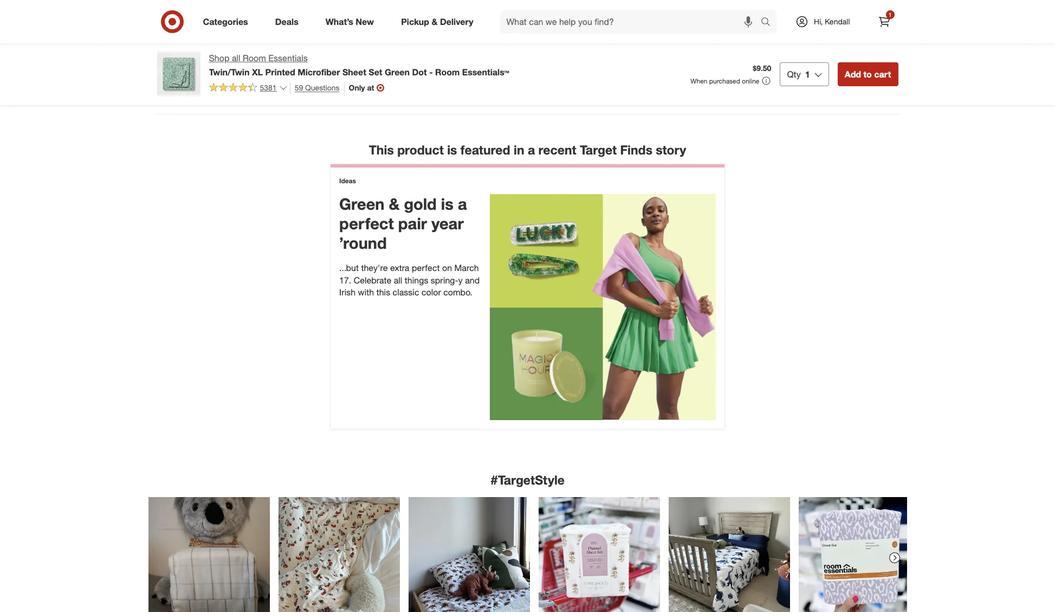 Task type: locate. For each thing, give the bounding box(es) containing it.
0 horizontal spatial all
[[232, 53, 240, 63]]

1 vertical spatial room
[[435, 67, 460, 77]]

add to cart button
[[838, 62, 899, 86]]

only at
[[349, 83, 374, 92]]

purchased
[[710, 77, 741, 85]]

green down the ideas
[[339, 194, 385, 214]]

perfect
[[339, 214, 394, 233], [412, 262, 440, 273]]

new
[[356, 16, 374, 27]]

gold
[[404, 194, 437, 214]]

'round
[[339, 233, 387, 253]]

1 vertical spatial perfect
[[412, 262, 440, 273]]

0 horizontal spatial 1
[[806, 69, 810, 80]]

a up year
[[458, 194, 467, 214]]

perfect up the 'round
[[339, 214, 394, 233]]

qty 1
[[787, 69, 810, 80]]

0 vertical spatial &
[[432, 16, 438, 27]]

1 horizontal spatial &
[[432, 16, 438, 27]]

1 horizontal spatial user image by @targetscallingme image
[[799, 497, 920, 612]]

all down extra
[[394, 275, 403, 286]]

& inside green & gold is a perfect pair year 'round
[[389, 194, 400, 214]]

this product is featured in a recent target finds story
[[369, 142, 687, 157]]

0 vertical spatial all
[[232, 53, 240, 63]]

cart
[[875, 69, 892, 80]]

march
[[455, 262, 479, 273]]

deals
[[275, 16, 299, 27]]

questions
[[305, 83, 340, 92]]

green inside shop all room essentials twin/twin xl printed microfiber sheet set green dot - room essentials™
[[385, 67, 410, 77]]

finds
[[621, 142, 653, 157]]

0 vertical spatial a
[[528, 142, 535, 157]]

0 horizontal spatial &
[[389, 194, 400, 214]]

1 horizontal spatial all
[[394, 275, 403, 286]]

perfect inside green & gold is a perfect pair year 'round
[[339, 214, 394, 233]]

room right -
[[435, 67, 460, 77]]

with
[[358, 287, 374, 298]]

user image by @bysavvyleigh image
[[409, 497, 530, 612]]

all inside "...but they're extra perfect on march 17. celebrate all things spring-y and irish with this classic color combo."
[[394, 275, 403, 286]]

is inside green & gold is a perfect pair year 'round
[[441, 194, 454, 214]]

& right pickup
[[432, 16, 438, 27]]

59 questions link
[[290, 82, 340, 94]]

0 horizontal spatial perfect
[[339, 214, 394, 233]]

y
[[459, 275, 463, 286]]

qty
[[787, 69, 801, 80]]

&
[[432, 16, 438, 27], [389, 194, 400, 214]]

is up year
[[441, 194, 454, 214]]

& left gold
[[389, 194, 400, 214]]

1 vertical spatial a
[[458, 194, 467, 214]]

twin/twin
[[209, 67, 250, 77]]

0 horizontal spatial room
[[243, 53, 266, 63]]

year
[[432, 214, 464, 233]]

microfiber
[[298, 67, 340, 77]]

5381 link
[[209, 82, 288, 95]]

green
[[385, 67, 410, 77], [339, 194, 385, 214]]

combo.
[[444, 287, 473, 298]]

user image by @trilbystyle image
[[669, 497, 790, 612]]

1 vertical spatial all
[[394, 275, 403, 286]]

sheet
[[343, 67, 366, 77]]

product
[[398, 142, 444, 157]]

0 vertical spatial room
[[243, 53, 266, 63]]

-
[[429, 67, 433, 77]]

pair
[[398, 214, 427, 233]]

a inside green & gold is a perfect pair year 'round
[[458, 194, 467, 214]]

1 link
[[873, 10, 896, 34]]

1 horizontal spatial room
[[435, 67, 460, 77]]

a right in
[[528, 142, 535, 157]]

...but they're extra perfect on march 17. celebrate all things spring-y and irish with this classic color combo.
[[339, 262, 480, 298]]

room
[[243, 53, 266, 63], [435, 67, 460, 77]]

is
[[447, 142, 457, 157], [441, 194, 454, 214]]

1 right the kendall at the right top of page
[[889, 11, 892, 18]]

shop
[[209, 53, 230, 63]]

0 horizontal spatial a
[[458, 194, 467, 214]]

all
[[232, 53, 240, 63], [394, 275, 403, 286]]

is right product
[[447, 142, 457, 157]]

all up twin/twin
[[232, 53, 240, 63]]

hi,
[[814, 17, 823, 26]]

pickup & delivery
[[401, 16, 474, 27]]

1 right the qty
[[806, 69, 810, 80]]

1
[[889, 11, 892, 18], [806, 69, 810, 80]]

1 horizontal spatial perfect
[[412, 262, 440, 273]]

user image by @great_jasmine image
[[278, 497, 400, 612]]

perfect inside "...but they're extra perfect on march 17. celebrate all things spring-y and irish with this classic color combo."
[[412, 262, 440, 273]]

when purchased online
[[691, 77, 760, 85]]

things
[[405, 275, 429, 286]]

kendall
[[825, 17, 850, 26]]

59
[[295, 83, 303, 92]]

1 vertical spatial is
[[441, 194, 454, 214]]

printed
[[265, 67, 295, 77]]

What can we help you find? suggestions appear below search field
[[500, 10, 764, 34]]

0 horizontal spatial user image by @targetscallingme image
[[539, 497, 660, 612]]

dot
[[412, 67, 427, 77]]

1 vertical spatial 1
[[806, 69, 810, 80]]

featured
[[461, 142, 511, 157]]

recent
[[539, 142, 577, 157]]

0 vertical spatial green
[[385, 67, 410, 77]]

1 vertical spatial &
[[389, 194, 400, 214]]

this
[[377, 287, 390, 298]]

1 vertical spatial green
[[339, 194, 385, 214]]

user image by @targetscallingme image
[[539, 497, 660, 612], [799, 497, 920, 612]]

room up xl
[[243, 53, 266, 63]]

perfect up things
[[412, 262, 440, 273]]

1 horizontal spatial 1
[[889, 11, 892, 18]]

and
[[465, 275, 480, 286]]

search button
[[756, 10, 782, 36]]

green right set in the top of the page
[[385, 67, 410, 77]]

0 vertical spatial perfect
[[339, 214, 394, 233]]

pickup
[[401, 16, 429, 27]]

a
[[528, 142, 535, 157], [458, 194, 467, 214]]

classic
[[393, 287, 419, 298]]

set
[[369, 67, 382, 77]]



Task type: vqa. For each thing, say whether or not it's contained in the screenshot.
TV in the "$349.99 reg $399.99 Sale LG 55" Class 4K UHD Smart LED TV - 55UQ7570PUJ"
no



Task type: describe. For each thing, give the bounding box(es) containing it.
all inside shop all room essentials twin/twin xl printed microfiber sheet set green dot - room essentials™
[[232, 53, 240, 63]]

add
[[845, 69, 862, 80]]

they're
[[361, 262, 388, 273]]

$9.50
[[753, 63, 772, 73]]

...but
[[339, 262, 359, 273]]

& for pickup
[[432, 16, 438, 27]]

shop all room essentials twin/twin xl printed microfiber sheet set green dot - room essentials™
[[209, 53, 509, 77]]

when
[[691, 77, 708, 85]]

add to cart
[[845, 69, 892, 80]]

green & gold is a perfect pair year 'round image
[[490, 194, 716, 420]]

ideas
[[339, 177, 356, 185]]

image of twin/twin xl printed microfiber sheet set green dot - room essentials™ image
[[157, 52, 200, 95]]

what's new
[[326, 16, 374, 27]]

essentials™
[[462, 67, 509, 77]]

#targetstyle
[[491, 472, 565, 487]]

& for green
[[389, 194, 400, 214]]

to
[[864, 69, 872, 80]]

2 user image by @targetscallingme image from the left
[[799, 497, 920, 612]]

green inside green & gold is a perfect pair year 'round
[[339, 194, 385, 214]]

in
[[514, 142, 525, 157]]

what's new link
[[316, 10, 388, 34]]

1 user image by @targetscallingme image from the left
[[539, 497, 660, 612]]

extra
[[390, 262, 410, 273]]

spring-
[[431, 275, 459, 286]]

essentials
[[269, 53, 308, 63]]

categories
[[203, 16, 248, 27]]

irish
[[339, 287, 356, 298]]

0 vertical spatial 1
[[889, 11, 892, 18]]

story
[[656, 142, 687, 157]]

user image by @73friday image
[[148, 497, 270, 612]]

5381
[[260, 83, 277, 92]]

target
[[580, 142, 617, 157]]

at
[[367, 83, 374, 92]]

hi, kendall
[[814, 17, 850, 26]]

what's
[[326, 16, 353, 27]]

delivery
[[440, 16, 474, 27]]

celebrate
[[354, 275, 392, 286]]

color
[[422, 287, 441, 298]]

17.
[[339, 275, 351, 286]]

this
[[369, 142, 394, 157]]

categories link
[[194, 10, 262, 34]]

0 vertical spatial is
[[447, 142, 457, 157]]

online
[[742, 77, 760, 85]]

pickup & delivery link
[[392, 10, 487, 34]]

1 horizontal spatial a
[[528, 142, 535, 157]]

green & gold is a perfect pair year 'round
[[339, 194, 467, 253]]

deals link
[[266, 10, 312, 34]]

on
[[442, 262, 452, 273]]

only
[[349, 83, 365, 92]]

59 questions
[[295, 83, 340, 92]]

xl
[[252, 67, 263, 77]]

search
[[756, 17, 782, 28]]



